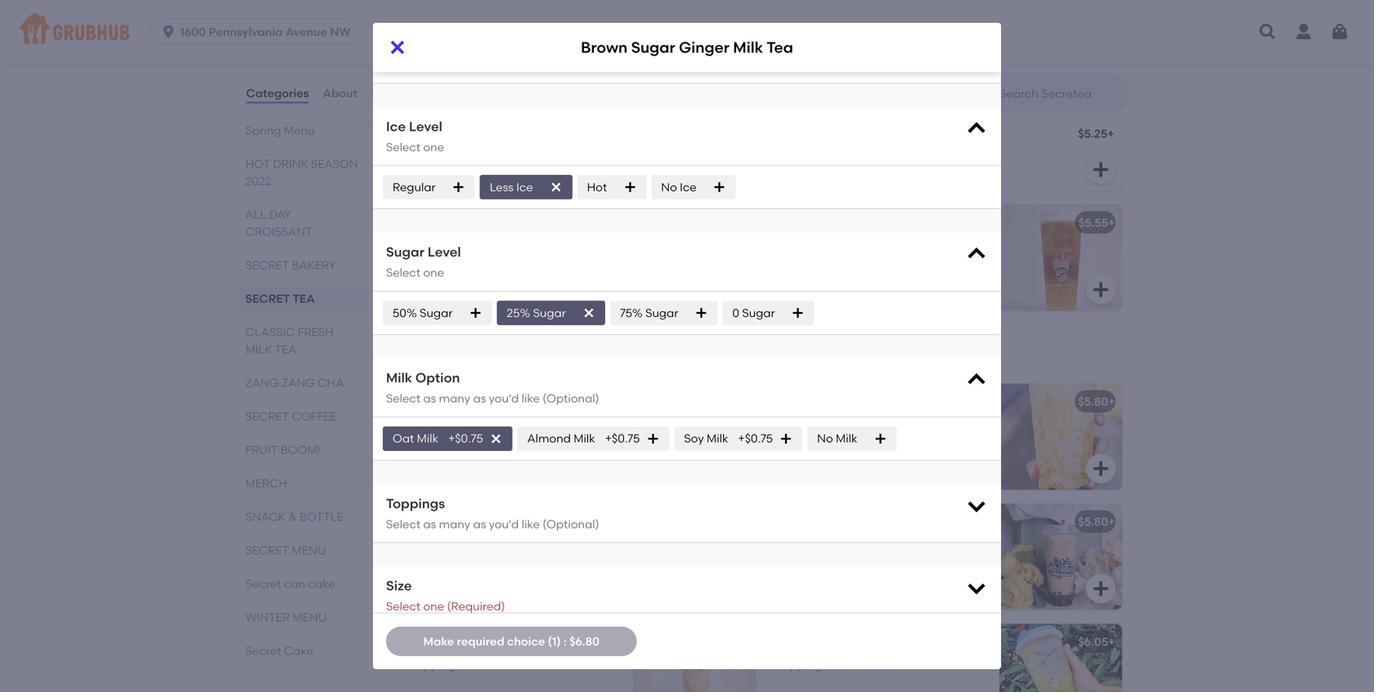 Task type: vqa. For each thing, say whether or not it's contained in the screenshot.
one
yes



Task type: describe. For each thing, give the bounding box(es) containing it.
+$0.75 for oat milk
[[448, 432, 483, 446]]

jasmin green milk tea
[[412, 636, 539, 650]]

cheezo for cheezo osmanthus oolong tea
[[412, 129, 455, 142]]

one for ice level
[[423, 140, 444, 154]]

1 zang from the left
[[245, 376, 279, 390]]

+ for the 'white peach oolong tea' image
[[1109, 216, 1115, 230]]

hot
[[245, 157, 270, 171]]

$5.55 +
[[1079, 216, 1115, 230]]

winter
[[245, 611, 290, 625]]

reviews button
[[371, 64, 418, 123]]

royal blueberry image
[[633, 205, 756, 311]]

oolong/jasmin
[[824, 8, 912, 22]]

reviews
[[371, 86, 417, 100]]

white peach oolong tea image
[[1000, 205, 1122, 311]]

almond milk
[[527, 432, 595, 446]]

secret bakery
[[245, 259, 336, 272]]

cake milk tea image
[[1000, 384, 1122, 491]]

0 horizontal spatial ginger
[[487, 395, 525, 409]]

one inside size select one (required)
[[423, 600, 444, 614]]

cheezo osmanthus oolong tea
[[412, 129, 589, 142]]

1 horizontal spatial milk
[[542, 346, 586, 367]]

snack & bottle
[[245, 511, 343, 524]]

0 vertical spatial brown sugar ginger milk tea
[[581, 38, 793, 56]]

(optional) inside toppings select as many as you'd like (optional)
[[543, 518, 599, 532]]

many inside the milk option select as many as you'd like (optional)
[[439, 392, 471, 406]]

snack
[[245, 511, 286, 524]]

zang zang cha
[[245, 376, 344, 390]]

cha
[[318, 376, 344, 390]]

oat milk
[[393, 432, 439, 446]]

grey
[[482, 8, 509, 22]]

search icon image
[[974, 83, 993, 103]]

menu
[[284, 124, 315, 137]]

pennsylvania
[[209, 25, 283, 39]]

make required choice (1) : $6.80
[[424, 635, 600, 649]]

cheezo oolong/jasmin green image
[[1000, 0, 1122, 104]]

cake
[[308, 578, 335, 592]]

secret for secret cake
[[245, 645, 281, 659]]

svg image inside 1600 pennsylvania avenue nw button
[[160, 24, 177, 40]]

coffee milk tea image
[[633, 504, 756, 611]]

(1)
[[548, 635, 561, 649]]

2022
[[245, 174, 272, 188]]

1 horizontal spatial classic fresh milk tea
[[399, 346, 625, 367]]

matcha milk tea image
[[1000, 625, 1122, 693]]

select inside toppings select as many as you'd like (optional)
[[386, 518, 421, 532]]

less ice
[[490, 180, 533, 194]]

25%
[[507, 306, 530, 320]]

menu for secret menu
[[292, 544, 326, 558]]

croissant
[[245, 225, 312, 239]]

2 zang from the left
[[282, 376, 315, 390]]

bottle
[[300, 511, 343, 524]]

secret for secret tea
[[245, 292, 290, 306]]

secret for secret bakery
[[245, 259, 289, 272]]

topping not included! button
[[403, 205, 756, 311]]

$5.80 + for brown sugar ginger milk tea
[[1078, 395, 1115, 409]]

requires 15 min notice
[[386, 45, 509, 59]]

(optional) inside the milk option select as many as you'd like (optional)
[[543, 392, 599, 406]]

$6.80
[[570, 635, 600, 649]]

choice
[[507, 635, 545, 649]]

cheezo earl grey
[[412, 8, 509, 22]]

select for ice
[[386, 140, 421, 154]]

less
[[490, 180, 514, 194]]

ice for less ice
[[516, 180, 533, 194]]

season
[[311, 157, 358, 171]]

spring menu
[[245, 124, 315, 137]]

secret for secret menu
[[245, 544, 289, 558]]

osmanthus
[[458, 129, 522, 142]]

bakery
[[292, 259, 336, 272]]

ice level select one
[[386, 118, 444, 154]]

soy milk
[[684, 432, 728, 446]]

milk inside the milk option select as many as you'd like (optional)
[[386, 370, 412, 386]]

earl
[[458, 8, 479, 22]]

cheezo for cheezo earl grey
[[412, 8, 455, 22]]

secret can cake
[[245, 578, 335, 592]]

included! inside button
[[480, 239, 531, 253]]

&
[[288, 511, 297, 524]]

boom!
[[281, 443, 320, 457]]

toppings
[[386, 496, 445, 512]]

topping inside button
[[412, 239, 456, 253]]

tea up zang zang cha
[[275, 343, 297, 357]]

secret cake
[[245, 645, 313, 659]]

all day croissant
[[245, 208, 312, 239]]

+$0.75 for almond milk
[[605, 432, 640, 446]]

winter menu
[[245, 611, 327, 625]]

min
[[451, 45, 471, 59]]

1600
[[180, 25, 206, 39]]

fruit
[[245, 443, 278, 457]]

toppings select as many as you'd like (optional)
[[386, 496, 599, 532]]

many inside toppings select as many as you'd like (optional)
[[439, 518, 471, 532]]

size
[[386, 579, 412, 595]]

50% sugar
[[393, 306, 453, 320]]

cheezo for cheezo oolong/jasmin green
[[779, 8, 821, 22]]

day
[[269, 208, 291, 222]]

no ice
[[661, 180, 697, 194]]

no for level
[[661, 180, 677, 194]]

ice for no ice
[[680, 180, 697, 194]]

hot
[[587, 180, 607, 194]]

sugar inside sugar level select one
[[386, 244, 425, 260]]

coffee milk tea
[[412, 515, 499, 529]]

categories
[[246, 86, 309, 100]]

brown sugar ginger milk tea image
[[633, 384, 756, 491]]

fruit boom!
[[245, 443, 320, 457]]

about button
[[322, 64, 358, 123]]

$5.25 +
[[1078, 127, 1115, 141]]

required
[[457, 635, 505, 649]]

requires
[[386, 45, 434, 59]]

oat
[[393, 432, 414, 446]]

1600 pennsylvania avenue nw
[[180, 25, 351, 39]]

like inside the milk option select as many as you'd like (optional)
[[522, 392, 540, 406]]

ice inside ice level select one
[[386, 118, 406, 134]]

categories button
[[245, 64, 310, 123]]

0 horizontal spatial classic
[[245, 326, 295, 340]]

secret tea
[[245, 292, 315, 306]]

option
[[416, 370, 460, 386]]



Task type: locate. For each thing, give the bounding box(es) containing it.
select for sugar
[[386, 266, 421, 280]]

0 horizontal spatial no
[[661, 180, 677, 194]]

jasmin green milk tea image
[[633, 625, 756, 693]]

ice down reviews
[[386, 118, 406, 134]]

make
[[424, 635, 454, 649]]

0 vertical spatial one
[[423, 140, 444, 154]]

cheezo up regular at the top left
[[412, 129, 455, 142]]

0 horizontal spatial zang
[[245, 376, 279, 390]]

0 horizontal spatial +$0.75
[[448, 432, 483, 446]]

2 vertical spatial one
[[423, 600, 444, 614]]

many down option
[[439, 392, 471, 406]]

select inside sugar level select one
[[386, 266, 421, 280]]

one up '50% sugar'
[[423, 266, 444, 280]]

milk
[[245, 343, 272, 357], [542, 346, 586, 367]]

3 secret from the top
[[245, 410, 289, 424]]

fresh up the milk option select as many as you'd like (optional)
[[481, 346, 538, 367]]

one inside sugar level select one
[[423, 266, 444, 280]]

0 vertical spatial like
[[522, 392, 540, 406]]

level inside sugar level select one
[[428, 244, 461, 260]]

like up 'almond'
[[522, 392, 540, 406]]

secret menu
[[245, 544, 326, 558]]

1 horizontal spatial ginger
[[679, 38, 730, 56]]

secret left can on the left bottom of page
[[245, 578, 281, 592]]

1 horizontal spatial fresh
[[481, 346, 538, 367]]

menu down bottle
[[292, 544, 326, 558]]

green
[[915, 8, 949, 22], [456, 636, 491, 650]]

+ for matcha milk tea image
[[1109, 636, 1115, 650]]

select up regular at the top left
[[386, 140, 421, 154]]

milk
[[733, 38, 763, 56], [386, 370, 412, 386], [528, 395, 550, 409], [417, 432, 439, 446], [574, 432, 595, 446], [707, 432, 728, 446], [836, 432, 858, 446], [453, 515, 476, 529], [493, 636, 516, 650]]

0
[[733, 306, 740, 320]]

avenue
[[286, 25, 327, 39]]

0 vertical spatial secret
[[245, 578, 281, 592]]

0 vertical spatial (optional)
[[543, 392, 599, 406]]

topping
[[779, 31, 823, 45], [412, 152, 456, 166], [779, 152, 823, 166], [412, 239, 456, 253], [412, 418, 456, 432], [779, 418, 823, 432], [412, 539, 456, 553], [779, 539, 823, 553], [412, 659, 456, 673], [779, 659, 823, 673]]

no for option
[[817, 432, 833, 446]]

2 select from the top
[[386, 266, 421, 280]]

tea
[[767, 38, 793, 56], [568, 129, 589, 142], [553, 395, 573, 409], [478, 515, 499, 529], [519, 636, 539, 650]]

$5.80 for brown sugar ginger milk tea
[[1078, 395, 1109, 409]]

about
[[323, 86, 358, 100]]

1 secret from the top
[[245, 259, 289, 272]]

2 (optional) from the top
[[543, 518, 599, 532]]

3 select from the top
[[386, 392, 421, 406]]

0 vertical spatial fresh
[[298, 326, 334, 340]]

Search Secretea search field
[[998, 86, 1123, 101]]

$5.25
[[1078, 127, 1108, 141]]

classic up option
[[399, 346, 477, 367]]

0 vertical spatial no
[[661, 180, 677, 194]]

25% sugar
[[507, 306, 566, 320]]

secret down croissant
[[245, 259, 289, 272]]

:
[[564, 635, 567, 649]]

secret for secret coffee
[[245, 410, 289, 424]]

0 vertical spatial menu
[[292, 544, 326, 558]]

select inside the milk option select as many as you'd like (optional)
[[386, 392, 421, 406]]

1 vertical spatial you'd
[[489, 518, 519, 532]]

nw
[[330, 25, 351, 39]]

can
[[284, 578, 305, 592]]

cheezo oolong/jasmin green
[[779, 8, 949, 22]]

1 horizontal spatial no
[[817, 432, 833, 446]]

1 horizontal spatial brown sugar ginger milk tea
[[581, 38, 793, 56]]

0 horizontal spatial milk
[[245, 343, 272, 357]]

classic fresh milk tea
[[245, 326, 334, 357], [399, 346, 625, 367]]

soy
[[684, 432, 704, 446]]

notice
[[474, 45, 509, 59]]

75% sugar
[[620, 306, 679, 320]]

milk inside classic fresh milk tea
[[245, 343, 272, 357]]

green right oolong/jasmin
[[915, 8, 949, 22]]

0 horizontal spatial green
[[456, 636, 491, 650]]

+$0.75 for soy milk
[[738, 432, 773, 446]]

one inside ice level select one
[[423, 140, 444, 154]]

select down option
[[386, 392, 421, 406]]

merch
[[245, 477, 287, 491]]

ice up royal blueberry image
[[680, 180, 697, 194]]

secret down snack
[[245, 544, 289, 558]]

+$0.75 right soy milk
[[738, 432, 773, 446]]

level down reviews
[[409, 118, 443, 134]]

classic down secret tea
[[245, 326, 295, 340]]

$5.80 + for coffee milk tea
[[1078, 515, 1115, 529]]

sugar
[[631, 38, 676, 56], [386, 244, 425, 260], [420, 306, 453, 320], [533, 306, 566, 320], [646, 306, 679, 320], [742, 306, 775, 320], [450, 395, 484, 409]]

1 vertical spatial many
[[439, 518, 471, 532]]

75%
[[620, 306, 643, 320]]

+$0.75
[[448, 432, 483, 446], [605, 432, 640, 446], [738, 432, 773, 446]]

select
[[386, 140, 421, 154], [386, 266, 421, 280], [386, 392, 421, 406], [386, 518, 421, 532], [386, 600, 421, 614]]

topping not included! inside button
[[412, 239, 531, 253]]

2 secret from the top
[[245, 292, 290, 306]]

secret down secret bakery at the top of page
[[245, 292, 290, 306]]

fresh down secret tea
[[298, 326, 334, 340]]

0 vertical spatial ginger
[[679, 38, 730, 56]]

0 vertical spatial brown
[[581, 38, 628, 56]]

0 vertical spatial level
[[409, 118, 443, 134]]

1 one from the top
[[423, 140, 444, 154]]

$6.05
[[1079, 636, 1109, 650]]

1 vertical spatial no
[[817, 432, 833, 446]]

0 horizontal spatial classic fresh milk tea
[[245, 326, 334, 357]]

level up '50% sugar'
[[428, 244, 461, 260]]

0 sugar
[[733, 306, 775, 320]]

1 horizontal spatial brown
[[581, 38, 628, 56]]

+ for cake milk tea image
[[1109, 395, 1115, 409]]

tea
[[293, 292, 315, 306], [275, 343, 297, 357], [590, 346, 625, 367]]

select down toppings
[[386, 518, 421, 532]]

milk down the 25% sugar
[[542, 346, 586, 367]]

sugar level select one
[[386, 244, 461, 280]]

select inside size select one (required)
[[386, 600, 421, 614]]

1 (optional) from the top
[[543, 392, 599, 406]]

1 secret from the top
[[245, 578, 281, 592]]

1 horizontal spatial green
[[915, 8, 949, 22]]

$5.80
[[711, 7, 741, 21], [1078, 395, 1109, 409], [1078, 515, 1109, 529]]

1 vertical spatial green
[[456, 636, 491, 650]]

2 many from the top
[[439, 518, 471, 532]]

4 select from the top
[[386, 518, 421, 532]]

2 horizontal spatial +$0.75
[[738, 432, 773, 446]]

secret for secret can cake
[[245, 578, 281, 592]]

regular
[[393, 180, 436, 194]]

$5.55
[[1079, 216, 1109, 230]]

one up regular at the top left
[[423, 140, 444, 154]]

milk up zang zang cha
[[245, 343, 272, 357]]

you'd
[[489, 392, 519, 406], [489, 518, 519, 532]]

+$0.75 right oat milk
[[448, 432, 483, 446]]

+$0.75 right almond milk on the bottom left
[[605, 432, 640, 446]]

menu up "cake"
[[293, 611, 327, 625]]

(optional)
[[543, 392, 599, 406], [543, 518, 599, 532]]

1 vertical spatial level
[[428, 244, 461, 260]]

2 +$0.75 from the left
[[605, 432, 640, 446]]

menu for winter menu
[[293, 611, 327, 625]]

1 vertical spatial menu
[[293, 611, 327, 625]]

cake
[[284, 645, 313, 659]]

oolong
[[525, 129, 566, 142]]

spring
[[245, 124, 281, 137]]

0 vertical spatial $5.80
[[711, 7, 741, 21]]

svg image
[[160, 24, 177, 40], [1091, 72, 1111, 92], [452, 181, 465, 194], [550, 181, 563, 194], [713, 181, 726, 194], [583, 307, 596, 320], [695, 307, 708, 320], [874, 433, 887, 446], [1091, 459, 1111, 479], [965, 495, 988, 518], [965, 577, 988, 600], [1091, 580, 1111, 599]]

secret coffee
[[245, 410, 337, 424]]

menu
[[292, 544, 326, 558], [293, 611, 327, 625]]

select for milk
[[386, 392, 421, 406]]

brown
[[581, 38, 628, 56], [412, 395, 448, 409]]

jasmin
[[412, 636, 454, 650]]

level inside ice level select one
[[409, 118, 443, 134]]

1 vertical spatial secret
[[245, 645, 281, 659]]

1600 pennsylvania avenue nw button
[[150, 19, 368, 45]]

0 vertical spatial you'd
[[489, 392, 519, 406]]

many down toppings
[[439, 518, 471, 532]]

green right make
[[456, 636, 491, 650]]

you'd inside toppings select as many as you'd like (optional)
[[489, 518, 519, 532]]

coffee
[[412, 515, 450, 529]]

cheezo left oolong/jasmin
[[779, 8, 821, 22]]

1 like from the top
[[522, 392, 540, 406]]

like inside toppings select as many as you'd like (optional)
[[522, 518, 540, 532]]

1 +$0.75 from the left
[[448, 432, 483, 446]]

ice right 'less'
[[516, 180, 533, 194]]

no
[[661, 180, 677, 194], [817, 432, 833, 446]]

(required)
[[447, 600, 505, 614]]

2 vertical spatial $5.80
[[1078, 515, 1109, 529]]

1 vertical spatial fresh
[[481, 346, 538, 367]]

like
[[522, 392, 540, 406], [522, 518, 540, 532]]

secret
[[245, 259, 289, 272], [245, 292, 290, 306], [245, 410, 289, 424], [245, 544, 289, 558]]

2 vertical spatial $5.80 +
[[1078, 515, 1115, 529]]

5 select from the top
[[386, 600, 421, 614]]

1 vertical spatial brown
[[412, 395, 448, 409]]

size select one (required)
[[386, 579, 505, 614]]

1 vertical spatial $5.80 +
[[1078, 395, 1115, 409]]

1 vertical spatial one
[[423, 266, 444, 280]]

1 vertical spatial (optional)
[[543, 518, 599, 532]]

+ for earl grey milk tea image
[[1109, 515, 1115, 529]]

secret up fruit at the bottom left of page
[[245, 410, 289, 424]]

one for sugar level
[[423, 266, 444, 280]]

0 vertical spatial classic
[[245, 326, 295, 340]]

zang
[[245, 376, 279, 390], [282, 376, 315, 390]]

tea down 75%
[[590, 346, 625, 367]]

0 vertical spatial $5.80 +
[[711, 7, 748, 21]]

1 horizontal spatial zang
[[282, 376, 315, 390]]

select inside ice level select one
[[386, 140, 421, 154]]

almond
[[527, 432, 571, 446]]

1 vertical spatial like
[[522, 518, 540, 532]]

coffee
[[292, 410, 337, 424]]

classic
[[245, 326, 295, 340], [399, 346, 477, 367]]

$5.80 for coffee milk tea
[[1078, 515, 1109, 529]]

1 horizontal spatial classic
[[399, 346, 477, 367]]

level for sugar level
[[428, 244, 461, 260]]

classic fresh milk tea up the milk option select as many as you'd like (optional)
[[399, 346, 625, 367]]

one up make
[[423, 600, 444, 614]]

50%
[[393, 306, 417, 320]]

brown sugar ginger milk tea
[[581, 38, 793, 56], [412, 395, 573, 409]]

2 horizontal spatial ice
[[680, 180, 697, 194]]

3 +$0.75 from the left
[[738, 432, 773, 446]]

1 vertical spatial classic
[[399, 346, 477, 367]]

$6.05 +
[[1079, 636, 1115, 650]]

one
[[423, 140, 444, 154], [423, 266, 444, 280], [423, 600, 444, 614]]

1 vertical spatial $5.80
[[1078, 395, 1109, 409]]

not
[[825, 31, 844, 45], [459, 152, 477, 166], [825, 152, 844, 166], [459, 239, 477, 253], [459, 418, 477, 432], [825, 418, 844, 432], [459, 539, 477, 553], [825, 539, 844, 553], [459, 659, 477, 673], [825, 659, 844, 673]]

as
[[423, 392, 436, 406], [473, 392, 486, 406], [423, 518, 436, 532], [473, 518, 486, 532]]

0 horizontal spatial brown
[[412, 395, 448, 409]]

main navigation navigation
[[0, 0, 1374, 64]]

select up 50%
[[386, 266, 421, 280]]

topping not included!
[[779, 31, 898, 45], [412, 152, 531, 166], [779, 152, 898, 166], [412, 239, 531, 253], [412, 418, 531, 432], [779, 418, 898, 432], [412, 539, 531, 553], [779, 539, 898, 553], [412, 659, 531, 673], [779, 659, 898, 673]]

0 horizontal spatial fresh
[[298, 326, 334, 340]]

earl grey milk tea image
[[1000, 504, 1122, 611]]

classic fresh milk tea up zang zang cha
[[245, 326, 334, 357]]

0 vertical spatial many
[[439, 392, 471, 406]]

svg image
[[1258, 22, 1278, 42], [1330, 22, 1350, 42], [388, 38, 407, 57], [725, 72, 745, 92], [965, 117, 988, 140], [725, 160, 745, 180], [1091, 160, 1111, 180], [624, 181, 637, 194], [965, 243, 988, 266], [725, 280, 745, 300], [1091, 280, 1111, 300], [469, 307, 482, 320], [792, 307, 805, 320], [965, 369, 988, 392], [490, 433, 503, 446], [647, 433, 660, 446], [780, 433, 793, 446], [725, 459, 745, 479]]

4 secret from the top
[[245, 544, 289, 558]]

all
[[245, 208, 266, 222]]

1 select from the top
[[386, 140, 421, 154]]

3 one from the top
[[423, 600, 444, 614]]

0 vertical spatial green
[[915, 8, 949, 22]]

zang left cha
[[282, 376, 315, 390]]

level for ice level
[[409, 118, 443, 134]]

tea down bakery
[[293, 292, 315, 306]]

zang up the secret coffee
[[245, 376, 279, 390]]

2 one from the top
[[423, 266, 444, 280]]

like right coffee milk tea
[[522, 518, 540, 532]]

0 horizontal spatial ice
[[386, 118, 406, 134]]

2 secret from the top
[[245, 645, 281, 659]]

15
[[437, 45, 448, 59]]

1 vertical spatial ginger
[[487, 395, 525, 409]]

1 horizontal spatial +$0.75
[[605, 432, 640, 446]]

hot drink season 2022
[[245, 157, 358, 188]]

2 like from the top
[[522, 518, 540, 532]]

1 vertical spatial brown sugar ginger milk tea
[[412, 395, 573, 409]]

1 you'd from the top
[[489, 392, 519, 406]]

milk option select as many as you'd like (optional)
[[386, 370, 599, 406]]

2 you'd from the top
[[489, 518, 519, 532]]

1 horizontal spatial ice
[[516, 180, 533, 194]]

select down size
[[386, 600, 421, 614]]

secret down winter
[[245, 645, 281, 659]]

you'd inside the milk option select as many as you'd like (optional)
[[489, 392, 519, 406]]

cheezo left earl in the top of the page
[[412, 8, 455, 22]]

not inside button
[[459, 239, 477, 253]]

0 horizontal spatial brown sugar ginger milk tea
[[412, 395, 573, 409]]

1 many from the top
[[439, 392, 471, 406]]



